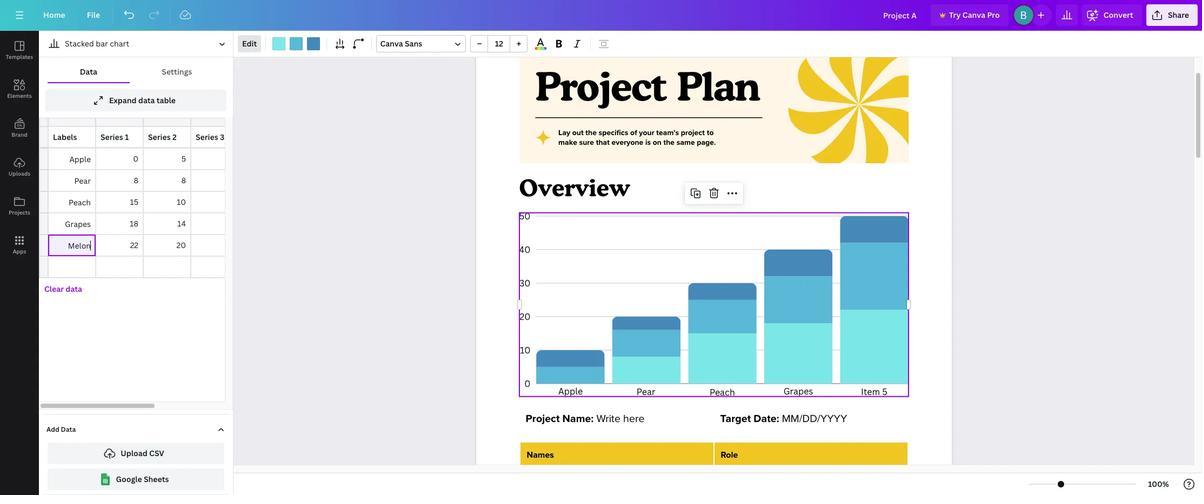 Task type: vqa. For each thing, say whether or not it's contained in the screenshot.
please
no



Task type: describe. For each thing, give the bounding box(es) containing it.
same
[[676, 138, 695, 147]]

file button
[[78, 4, 109, 26]]

stacked bar chart
[[65, 38, 129, 49]]

pro
[[987, 10, 1000, 20]]

convert
[[1104, 10, 1133, 20]]

out
[[572, 128, 583, 137]]

of
[[630, 128, 637, 137]]

uploads button
[[0, 148, 39, 186]]

project
[[681, 128, 705, 137]]

share button
[[1146, 4, 1198, 26]]

edit button
[[238, 35, 261, 52]]

upload csv button
[[48, 443, 224, 464]]

settings button
[[130, 62, 224, 82]]

100% button
[[1141, 476, 1176, 493]]

projects
[[9, 209, 30, 216]]

upload
[[121, 448, 147, 458]]

color range image
[[535, 47, 547, 50]]

expand data table
[[109, 95, 176, 105]]

data for expand
[[138, 95, 155, 105]]

google sheets button
[[48, 469, 224, 490]]

templates button
[[0, 31, 39, 70]]

lay out the specifics of your team's project to
[[558, 128, 713, 137]]

upload csv
[[121, 448, 164, 458]]

templates
[[6, 53, 33, 61]]

overview
[[519, 173, 630, 202]]

add data button
[[43, 419, 229, 441]]

home link
[[35, 4, 74, 26]]

page.
[[697, 138, 716, 147]]

everyone
[[611, 138, 643, 147]]

bar
[[96, 38, 108, 49]]

clear data
[[44, 284, 82, 294]]

data for clear
[[66, 284, 82, 294]]

canva sans
[[380, 38, 422, 49]]

edit
[[242, 38, 257, 49]]

brand button
[[0, 109, 39, 148]]

csv
[[149, 448, 164, 458]]

sans
[[405, 38, 422, 49]]

on
[[653, 138, 661, 147]]

none text field containing project plan
[[476, 3, 952, 495]]

convert button
[[1082, 4, 1142, 26]]

team's
[[656, 128, 679, 137]]

apps
[[13, 248, 26, 255]]

clear
[[44, 284, 64, 294]]

stacked
[[65, 38, 94, 49]]

that
[[596, 138, 609, 147]]

100%
[[1148, 479, 1169, 489]]

projects button
[[0, 186, 39, 225]]



Task type: locate. For each thing, give the bounding box(es) containing it.
canva left sans
[[380, 38, 403, 49]]

data
[[80, 66, 97, 77], [61, 425, 76, 434]]

uploads
[[9, 170, 30, 177]]

table
[[157, 95, 176, 105]]

canva sans button
[[376, 35, 466, 52]]

group
[[470, 35, 528, 52]]

sheets
[[144, 474, 169, 484]]

1 horizontal spatial canva
[[963, 10, 985, 20]]

0 vertical spatial canva
[[963, 10, 985, 20]]

the
[[585, 128, 596, 137], [663, 138, 674, 147]]

expand data table button
[[45, 90, 226, 111]]

canva
[[963, 10, 985, 20], [380, 38, 403, 49]]

make sure that everyone is on the same page.
[[558, 138, 716, 147]]

expand
[[109, 95, 136, 105]]

elements button
[[0, 70, 39, 109]]

plan
[[677, 62, 759, 110]]

the down team's
[[663, 138, 674, 147]]

Select chart type button
[[43, 35, 229, 52]]

data button
[[48, 62, 130, 82]]

the up sure
[[585, 128, 596, 137]]

0 horizontal spatial data
[[66, 284, 82, 294]]

color group
[[270, 35, 322, 52]]

1 vertical spatial data
[[66, 284, 82, 294]]

try
[[949, 10, 961, 20]]

add
[[46, 425, 59, 434]]

specifics
[[598, 128, 628, 137]]

is
[[645, 138, 651, 147]]

Edit value text field
[[48, 126, 96, 148], [96, 126, 143, 148], [143, 148, 191, 170], [191, 148, 238, 170], [191, 170, 238, 191], [48, 191, 96, 213], [143, 191, 191, 213], [143, 213, 191, 235], [96, 235, 143, 256], [143, 256, 191, 278]]

0 vertical spatial data
[[80, 66, 97, 77]]

google sheets
[[116, 474, 169, 484]]

your
[[639, 128, 654, 137]]

try canva pro button
[[931, 4, 1008, 26]]

settings
[[162, 66, 192, 77]]

1 vertical spatial data
[[61, 425, 76, 434]]

data inside button
[[138, 95, 155, 105]]

– – number field
[[492, 38, 507, 49]]

0 vertical spatial data
[[138, 95, 155, 105]]

side panel tab list
[[0, 31, 39, 264]]

project
[[535, 62, 666, 110]]

apps button
[[0, 225, 39, 264]]

canva inside button
[[963, 10, 985, 20]]

#6ce5e8 image
[[273, 37, 286, 50]]

data down stacked bar chart
[[80, 66, 97, 77]]

project plan
[[535, 62, 759, 110]]

to
[[707, 128, 713, 137]]

data inside dropdown button
[[61, 425, 76, 434]]

chart
[[110, 38, 129, 49]]

clear data button
[[39, 278, 88, 300]]

data left table at the top of the page
[[138, 95, 155, 105]]

main menu bar
[[0, 0, 1202, 31]]

#2d8bba image
[[307, 37, 320, 50]]

data right "add"
[[61, 425, 76, 434]]

add data
[[46, 425, 76, 434]]

sure
[[579, 138, 594, 147]]

Edit value text field
[[143, 126, 191, 148], [191, 126, 238, 148], [48, 148, 96, 170], [96, 148, 143, 170], [48, 170, 96, 191], [96, 170, 143, 191], [143, 170, 191, 191], [96, 191, 143, 213], [191, 191, 238, 213], [48, 213, 96, 235], [96, 213, 143, 235], [191, 213, 238, 235], [48, 235, 96, 256], [143, 235, 191, 256], [191, 235, 238, 256], [48, 256, 96, 278], [96, 256, 143, 278], [191, 256, 238, 278]]

1 horizontal spatial the
[[663, 138, 674, 147]]

1 vertical spatial canva
[[380, 38, 403, 49]]

google
[[116, 474, 142, 484]]

canva inside popup button
[[380, 38, 403, 49]]

canva right 'try'
[[963, 10, 985, 20]]

data inside button
[[80, 66, 97, 77]]

file
[[87, 10, 100, 20]]

1 horizontal spatial data
[[138, 95, 155, 105]]

brand
[[12, 131, 27, 138]]

#41b8d5 image
[[290, 37, 303, 50]]

data right clear at the left bottom of page
[[66, 284, 82, 294]]

data
[[138, 95, 155, 105], [66, 284, 82, 294]]

0 horizontal spatial canva
[[380, 38, 403, 49]]

Design title text field
[[874, 4, 926, 26]]

try canva pro
[[949, 10, 1000, 20]]

make
[[558, 138, 577, 147]]

share
[[1168, 10, 1189, 20]]

0 horizontal spatial the
[[585, 128, 596, 137]]

lay
[[558, 128, 570, 137]]

data inside button
[[66, 284, 82, 294]]

1 horizontal spatial data
[[80, 66, 97, 77]]

None text field
[[476, 3, 952, 495]]

0 horizontal spatial data
[[61, 425, 76, 434]]

home
[[43, 10, 65, 20]]

elements
[[7, 92, 32, 99]]



